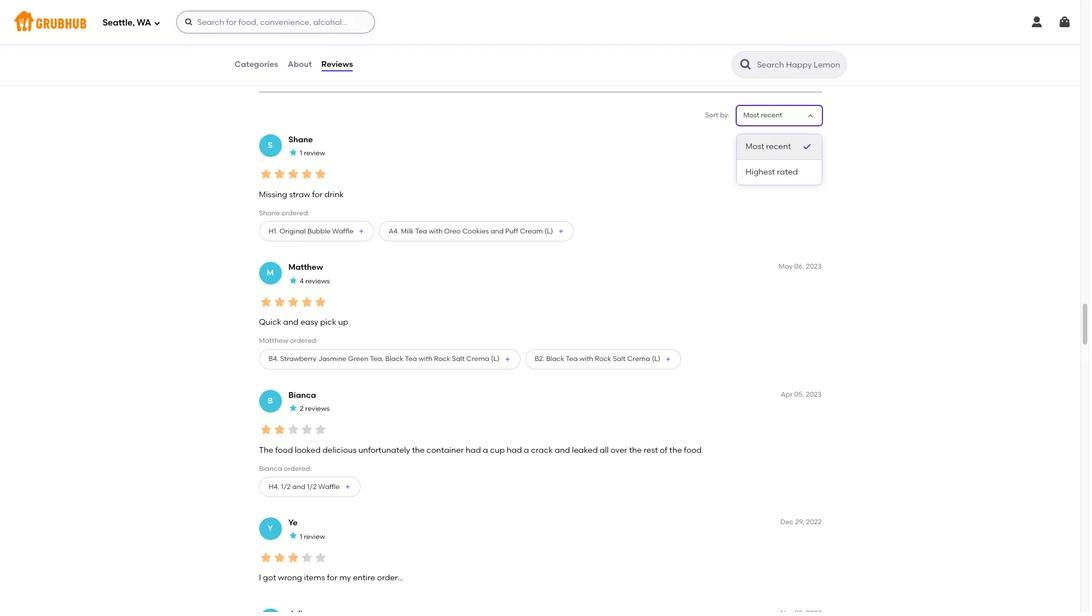 Task type: describe. For each thing, give the bounding box(es) containing it.
s
[[268, 140, 273, 150]]

most inside sort by: field
[[743, 111, 759, 119]]

delivery
[[319, 66, 345, 74]]

bianca ordered:
[[259, 465, 312, 473]]

2023 for up
[[806, 263, 822, 271]]

rest
[[644, 446, 658, 455]]

wa
[[137, 17, 151, 28]]

1 review for shane
[[300, 149, 325, 157]]

reviews
[[321, 59, 353, 69]]

1 vertical spatial food
[[275, 446, 293, 455]]

original
[[279, 227, 306, 235]]

ordered: for food
[[284, 465, 312, 473]]

06,
[[794, 263, 804, 271]]

matthew for matthew ordered:
[[259, 337, 288, 345]]

bianca for bianca
[[288, 391, 316, 400]]

review for shane
[[304, 149, 325, 157]]

1 for ye
[[300, 533, 302, 541]]

dec
[[780, 519, 794, 527]]

all
[[600, 446, 609, 455]]

i got wrong items for my entire order…
[[259, 574, 403, 583]]

ordered: for straw
[[282, 209, 309, 217]]

tea for missing straw for drink
[[415, 227, 427, 235]]

milk
[[401, 227, 414, 235]]

sort
[[705, 111, 718, 119]]

good
[[266, 55, 284, 63]]

food.
[[684, 446, 704, 455]]

tea,
[[370, 355, 384, 363]]

h4. 1/2 and 1/2 waffle
[[269, 483, 340, 491]]

plus icon image for b4. strawberry jasmine green tea, black tea with rock salt crema (l)
[[504, 356, 511, 363]]

and down "bianca ordered:"
[[292, 483, 305, 491]]

Sort by: field
[[743, 111, 782, 121]]

0 vertical spatial most recent
[[743, 111, 782, 119]]

91 for 91
[[373, 43, 381, 52]]

a4. milk tea with oreo cookies and puff cream (l) button
[[379, 221, 574, 242]]

check icon image
[[801, 141, 813, 153]]

container
[[427, 446, 464, 455]]

with for missing straw for drink
[[429, 227, 443, 235]]

a4.
[[389, 227, 399, 235]]

most recent inside option
[[746, 142, 791, 151]]

time
[[331, 55, 346, 63]]

got
[[263, 574, 276, 583]]

shane for shane ordered:
[[259, 209, 280, 217]]

rock inside b2. black tea with rock salt crema (l) button
[[595, 355, 611, 363]]

pick
[[320, 318, 336, 327]]

b2. black tea with rock salt crema (l)
[[535, 355, 660, 363]]

up
[[338, 318, 348, 327]]

b4. strawberry jasmine green tea, black tea with rock salt crema (l)
[[269, 355, 500, 363]]

by:
[[720, 111, 730, 119]]

aug
[[780, 135, 793, 143]]

matthew ordered:
[[259, 337, 318, 345]]

2 1/2 from the left
[[307, 483, 317, 491]]

sort by:
[[705, 111, 730, 119]]

my
[[339, 574, 351, 583]]

h4. 1/2 and 1/2 waffle button
[[259, 477, 361, 498]]

ratings
[[281, 22, 308, 32]]

1 review for ye
[[300, 533, 325, 541]]

1 horizontal spatial svg image
[[184, 18, 193, 27]]

cookies
[[462, 227, 489, 235]]

plus icon image for a4. milk tea with oreo cookies and puff cream (l)
[[558, 228, 564, 235]]

4
[[300, 277, 304, 285]]

b2.
[[535, 355, 545, 363]]

looked
[[295, 446, 321, 455]]

2022
[[806, 519, 822, 527]]

easy
[[300, 318, 318, 327]]

unfortunately
[[358, 446, 410, 455]]

main navigation navigation
[[0, 0, 1081, 44]]

26,
[[795, 135, 804, 143]]

reviews button
[[321, 44, 354, 85]]

matthew for matthew
[[288, 263, 323, 272]]

1 had from the left
[[466, 446, 481, 455]]

seattle, wa
[[103, 17, 151, 28]]

puff
[[505, 227, 518, 235]]

most inside option
[[746, 142, 764, 151]]

and right crack
[[555, 446, 570, 455]]

cream
[[520, 227, 543, 235]]

tea for quick and easy pick up
[[566, 355, 578, 363]]

294 ratings
[[266, 22, 308, 32]]

1 a from the left
[[483, 446, 488, 455]]

4 reviews
[[300, 277, 330, 285]]

quick and easy pick up
[[259, 318, 348, 327]]

black inside button
[[546, 355, 564, 363]]

(l) inside button
[[491, 355, 500, 363]]

Search for food, convenience, alcohol... search field
[[176, 11, 375, 33]]

highest rated
[[746, 167, 798, 177]]

2 svg image from the left
[[1058, 15, 1072, 29]]

leaked
[[572, 446, 598, 455]]

1 svg image from the left
[[1030, 15, 1044, 29]]

highest
[[746, 167, 775, 177]]

90
[[319, 43, 329, 52]]

plus icon image for h4. 1/2 and 1/2 waffle
[[344, 484, 351, 491]]

the food looked delicious unfortunately the container had a cup had a crack and leaked all over the rest of the food.
[[259, 446, 704, 455]]

about button
[[287, 44, 312, 85]]

recent inside option
[[766, 142, 791, 151]]

b4.
[[269, 355, 279, 363]]

the
[[259, 446, 273, 455]]

oreo
[[444, 227, 461, 235]]

seattle,
[[103, 17, 135, 28]]

Search Happy Lemon search field
[[756, 60, 843, 70]]

order…
[[377, 574, 403, 583]]

with for quick and easy pick up
[[579, 355, 593, 363]]

cup
[[490, 446, 505, 455]]

1 the from the left
[[412, 446, 425, 455]]

search icon image
[[739, 58, 752, 71]]

delicious
[[323, 446, 357, 455]]

2 a from the left
[[524, 446, 529, 455]]



Task type: vqa. For each thing, say whether or not it's contained in the screenshot.
The Portobello Omelet the Omelet
no



Task type: locate. For each thing, give the bounding box(es) containing it.
1 review
[[300, 149, 325, 157], [300, 533, 325, 541]]

may 06, 2023
[[779, 263, 822, 271]]

1 vertical spatial 2023
[[806, 263, 822, 271]]

recent
[[761, 111, 782, 119], [766, 142, 791, 151]]

2 rock from the left
[[595, 355, 611, 363]]

0 vertical spatial 1
[[300, 149, 302, 157]]

29,
[[795, 519, 804, 527]]

ordered:
[[282, 209, 309, 217], [290, 337, 318, 345], [284, 465, 312, 473]]

(l) inside button
[[545, 227, 553, 235]]

1 vertical spatial most recent
[[746, 142, 791, 151]]

salt
[[452, 355, 465, 363], [613, 355, 626, 363]]

review for ye
[[304, 533, 325, 541]]

most
[[743, 111, 759, 119], [746, 142, 764, 151]]

2 horizontal spatial (l)
[[652, 355, 660, 363]]

(l) inside button
[[652, 355, 660, 363]]

most up highest on the right of page
[[746, 142, 764, 151]]

shane for shane
[[288, 135, 313, 145]]

had left cup
[[466, 446, 481, 455]]

with right tea,
[[419, 355, 432, 363]]

2 review from the top
[[304, 533, 325, 541]]

recent inside sort by: field
[[761, 111, 782, 119]]

2
[[300, 405, 304, 413]]

the right of
[[669, 446, 682, 455]]

0 vertical spatial recent
[[761, 111, 782, 119]]

waffle
[[332, 227, 354, 235], [318, 483, 340, 491]]

0 vertical spatial waffle
[[332, 227, 354, 235]]

y
[[268, 524, 273, 534]]

2023 for unfortunately
[[806, 391, 822, 399]]

and
[[491, 227, 504, 235], [283, 318, 299, 327], [555, 446, 570, 455], [292, 483, 305, 491]]

h4.
[[269, 483, 279, 491]]

1 horizontal spatial had
[[507, 446, 522, 455]]

with right 'b2.'
[[579, 355, 593, 363]]

1 1 review from the top
[[300, 149, 325, 157]]

caret down icon image
[[806, 111, 815, 120]]

food inside 91 good food
[[286, 55, 301, 63]]

tea right milk
[[415, 227, 427, 235]]

0 horizontal spatial for
[[312, 190, 323, 199]]

1/2
[[281, 483, 291, 491], [307, 483, 317, 491]]

plus icon image inside b4. strawberry jasmine green tea, black tea with rock salt crema (l) button
[[504, 356, 511, 363]]

0 horizontal spatial svg image
[[153, 20, 160, 26]]

1 91 from the left
[[266, 43, 274, 52]]

reviews right the 4
[[305, 277, 330, 285]]

straw
[[289, 190, 310, 199]]

waffle right bubble
[[332, 227, 354, 235]]

missing
[[259, 190, 287, 199]]

had right cup
[[507, 446, 522, 455]]

crema inside b2. black tea with rock salt crema (l) button
[[627, 355, 650, 363]]

1 right y
[[300, 533, 302, 541]]

3 2023 from the top
[[806, 391, 822, 399]]

categories
[[235, 59, 278, 69]]

1 horizontal spatial bianca
[[288, 391, 316, 400]]

0 vertical spatial 1 review
[[300, 149, 325, 157]]

crema inside b4. strawberry jasmine green tea, black tea with rock salt crema (l) button
[[466, 355, 489, 363]]

for left my
[[327, 574, 337, 583]]

most recent up highest rated
[[746, 142, 791, 151]]

0 horizontal spatial crema
[[466, 355, 489, 363]]

294
[[266, 22, 279, 32]]

0 horizontal spatial rock
[[434, 355, 450, 363]]

(l)
[[545, 227, 553, 235], [491, 355, 500, 363], [652, 355, 660, 363]]

0 vertical spatial bianca
[[288, 391, 316, 400]]

1 review up missing straw for drink
[[300, 149, 325, 157]]

1 for shane
[[300, 149, 302, 157]]

a4. milk tea with oreo cookies and puff cream (l)
[[389, 227, 553, 235]]

waffle inside button
[[332, 227, 354, 235]]

shane ordered:
[[259, 209, 309, 217]]

1 1/2 from the left
[[281, 483, 291, 491]]

0 horizontal spatial salt
[[452, 355, 465, 363]]

ye
[[288, 519, 298, 528]]

waffle down delicious
[[318, 483, 340, 491]]

1 vertical spatial shane
[[259, 209, 280, 217]]

missing straw for drink
[[259, 190, 344, 199]]

1 horizontal spatial black
[[546, 355, 564, 363]]

1 horizontal spatial svg image
[[1058, 15, 1072, 29]]

shane right the s
[[288, 135, 313, 145]]

bianca up h4.
[[259, 465, 282, 473]]

1 reviews from the top
[[305, 277, 330, 285]]

black inside button
[[385, 355, 403, 363]]

m
[[267, 268, 274, 278]]

1 vertical spatial recent
[[766, 142, 791, 151]]

1 horizontal spatial crema
[[627, 355, 650, 363]]

1 1 from the top
[[300, 149, 302, 157]]

0 vertical spatial shane
[[288, 135, 313, 145]]

food right good at the left top
[[286, 55, 301, 63]]

1 rock from the left
[[434, 355, 450, 363]]

h1. original bubble waffle
[[269, 227, 354, 235]]

1 2023 from the top
[[806, 135, 822, 143]]

with inside button
[[579, 355, 593, 363]]

plus icon image
[[358, 228, 365, 235], [558, 228, 564, 235], [504, 356, 511, 363], [665, 356, 672, 363], [344, 484, 351, 491]]

a left crack
[[524, 446, 529, 455]]

1 vertical spatial reviews
[[305, 405, 330, 413]]

tea
[[415, 227, 427, 235], [405, 355, 417, 363], [566, 355, 578, 363]]

2 reviews
[[300, 405, 330, 413]]

apr 05, 2023
[[781, 391, 822, 399]]

0 vertical spatial 2023
[[806, 135, 822, 143]]

ordered: down the quick and easy pick up
[[290, 337, 318, 345]]

0 horizontal spatial a
[[483, 446, 488, 455]]

reviews right 2 on the left
[[305, 405, 330, 413]]

0 vertical spatial for
[[312, 190, 323, 199]]

1 horizontal spatial for
[[327, 574, 337, 583]]

black right tea,
[[385, 355, 403, 363]]

quick
[[259, 318, 281, 327]]

shane
[[288, 135, 313, 145], [259, 209, 280, 217]]

2 salt from the left
[[613, 355, 626, 363]]

b
[[268, 396, 273, 406]]

dec 29, 2022
[[780, 519, 822, 527]]

the left rest
[[629, 446, 642, 455]]

b2. black tea with rock salt crema (l) button
[[525, 349, 681, 370]]

1 horizontal spatial rock
[[595, 355, 611, 363]]

shane up h1.
[[259, 209, 280, 217]]

91 good food
[[266, 43, 301, 63]]

0 vertical spatial most
[[743, 111, 759, 119]]

0 vertical spatial review
[[304, 149, 325, 157]]

2 black from the left
[[546, 355, 564, 363]]

1 horizontal spatial 1/2
[[307, 483, 317, 491]]

2 horizontal spatial the
[[669, 446, 682, 455]]

plus icon image inside h4. 1/2 and 1/2 waffle button
[[344, 484, 351, 491]]

jasmine
[[318, 355, 346, 363]]

bubble
[[307, 227, 331, 235]]

review up items
[[304, 533, 325, 541]]

plus icon image for h1. original bubble waffle
[[358, 228, 365, 235]]

on
[[319, 55, 329, 63]]

05,
[[794, 391, 804, 399]]

tea right 'b2.'
[[566, 355, 578, 363]]

0 horizontal spatial black
[[385, 355, 403, 363]]

1 vertical spatial 1 review
[[300, 533, 325, 541]]

1/2 right h4.
[[281, 483, 291, 491]]

2 vertical spatial 2023
[[806, 391, 822, 399]]

1 horizontal spatial 91
[[373, 43, 381, 52]]

ordered: up the original
[[282, 209, 309, 217]]

svg image
[[184, 18, 193, 27], [153, 20, 160, 26]]

review
[[304, 149, 325, 157], [304, 533, 325, 541]]

over
[[611, 446, 627, 455]]

plus icon image inside b2. black tea with rock salt crema (l) button
[[665, 356, 672, 363]]

with
[[429, 227, 443, 235], [419, 355, 432, 363], [579, 355, 593, 363]]

recent up aug
[[761, 111, 782, 119]]

had
[[466, 446, 481, 455], [507, 446, 522, 455]]

2 1 review from the top
[[300, 533, 325, 541]]

food right the
[[275, 446, 293, 455]]

2 2023 from the top
[[806, 263, 822, 271]]

recent left '26,'
[[766, 142, 791, 151]]

0 vertical spatial ordered:
[[282, 209, 309, 217]]

ordered: for and
[[290, 337, 318, 345]]

rock
[[434, 355, 450, 363], [595, 355, 611, 363]]

most recent option
[[737, 134, 822, 160]]

i
[[259, 574, 261, 583]]

1 vertical spatial most
[[746, 142, 764, 151]]

0 horizontal spatial the
[[412, 446, 425, 455]]

plus icon image inside h1. original bubble waffle button
[[358, 228, 365, 235]]

1 review from the top
[[304, 149, 325, 157]]

a
[[483, 446, 488, 455], [524, 446, 529, 455]]

for
[[312, 190, 323, 199], [327, 574, 337, 583]]

strawberry
[[280, 355, 316, 363]]

1 black from the left
[[385, 355, 403, 363]]

0 horizontal spatial svg image
[[1030, 15, 1044, 29]]

1/2 down "bianca ordered:"
[[307, 483, 317, 491]]

reviews
[[305, 277, 330, 285], [305, 405, 330, 413]]

b4. strawberry jasmine green tea, black tea with rock salt crema (l) button
[[259, 349, 521, 370]]

and left easy
[[283, 318, 299, 327]]

for left drink
[[312, 190, 323, 199]]

0 horizontal spatial had
[[466, 446, 481, 455]]

with inside button
[[429, 227, 443, 235]]

0 horizontal spatial 91
[[266, 43, 274, 52]]

2023 right 05,
[[806, 391, 822, 399]]

2 vertical spatial ordered:
[[284, 465, 312, 473]]

ordered: up h4. 1/2 and 1/2 waffle
[[284, 465, 312, 473]]

0 horizontal spatial bianca
[[259, 465, 282, 473]]

black
[[385, 355, 403, 363], [546, 355, 564, 363]]

matthew up the 4
[[288, 263, 323, 272]]

1 review up items
[[300, 533, 325, 541]]

1 vertical spatial for
[[327, 574, 337, 583]]

1 right the s
[[300, 149, 302, 157]]

1 vertical spatial ordered:
[[290, 337, 318, 345]]

plus icon image for b2. black tea with rock salt crema (l)
[[665, 356, 672, 363]]

rated
[[777, 167, 798, 177]]

2 had from the left
[[507, 446, 522, 455]]

the left container
[[412, 446, 425, 455]]

2 91 from the left
[[373, 43, 381, 52]]

plus icon image inside the a4. milk tea with oreo cookies and puff cream (l) button
[[558, 228, 564, 235]]

1 salt from the left
[[452, 355, 465, 363]]

1 horizontal spatial the
[[629, 446, 642, 455]]

2023 right 06,
[[806, 263, 822, 271]]

svg image
[[1030, 15, 1044, 29], [1058, 15, 1072, 29]]

and left puff
[[491, 227, 504, 235]]

aug 26, 2023
[[780, 135, 822, 143]]

tea inside button
[[405, 355, 417, 363]]

3 the from the left
[[669, 446, 682, 455]]

star icon image
[[266, 2, 282, 18], [282, 2, 298, 18], [298, 2, 313, 18], [313, 2, 329, 18], [329, 2, 345, 18], [288, 148, 298, 157], [259, 168, 273, 181], [273, 168, 286, 181], [286, 168, 300, 181], [300, 168, 313, 181], [313, 168, 327, 181], [288, 276, 298, 285], [259, 295, 273, 309], [273, 295, 286, 309], [286, 295, 300, 309], [300, 295, 313, 309], [313, 295, 327, 309], [288, 404, 298, 413], [259, 423, 273, 437], [273, 423, 286, 437], [286, 423, 300, 437], [300, 423, 313, 437], [313, 423, 327, 437], [288, 532, 298, 541], [259, 551, 273, 565], [273, 551, 286, 565], [286, 551, 300, 565], [300, 551, 313, 565], [313, 551, 327, 565]]

categories button
[[234, 44, 279, 85]]

91
[[266, 43, 274, 52], [373, 43, 381, 52]]

1 horizontal spatial salt
[[613, 355, 626, 363]]

2 the from the left
[[629, 446, 642, 455]]

h1. original bubble waffle button
[[259, 221, 375, 242]]

0 vertical spatial matthew
[[288, 263, 323, 272]]

1 vertical spatial bianca
[[259, 465, 282, 473]]

of
[[660, 446, 668, 455]]

most right by:
[[743, 111, 759, 119]]

91 inside 91 good food
[[266, 43, 274, 52]]

h1.
[[269, 227, 278, 235]]

reviews for bianca
[[305, 405, 330, 413]]

0 vertical spatial food
[[286, 55, 301, 63]]

0 vertical spatial reviews
[[305, 277, 330, 285]]

with inside button
[[419, 355, 432, 363]]

reviews for matthew
[[305, 277, 330, 285]]

91 up good at the left top
[[266, 43, 274, 52]]

black right 'b2.'
[[546, 355, 564, 363]]

most recent
[[743, 111, 782, 119], [746, 142, 791, 151]]

most recent up aug
[[743, 111, 782, 119]]

tea inside button
[[566, 355, 578, 363]]

1 horizontal spatial a
[[524, 446, 529, 455]]

green
[[348, 355, 368, 363]]

may
[[779, 263, 793, 271]]

91 right reviews 'button'
[[373, 43, 381, 52]]

bianca up 2 on the left
[[288, 391, 316, 400]]

waffle inside button
[[318, 483, 340, 491]]

drink
[[325, 190, 344, 199]]

about
[[288, 59, 312, 69]]

0 horizontal spatial (l)
[[491, 355, 500, 363]]

2023 right '26,'
[[806, 135, 822, 143]]

1 horizontal spatial shane
[[288, 135, 313, 145]]

items
[[304, 574, 325, 583]]

a left cup
[[483, 446, 488, 455]]

91 for 91 good food
[[266, 43, 274, 52]]

2 reviews from the top
[[305, 405, 330, 413]]

2 crema from the left
[[627, 355, 650, 363]]

1 crema from the left
[[466, 355, 489, 363]]

with left "oreo"
[[429, 227, 443, 235]]

2 1 from the top
[[300, 533, 302, 541]]

matthew up b4.
[[259, 337, 288, 345]]

1 horizontal spatial (l)
[[545, 227, 553, 235]]

1 vertical spatial waffle
[[318, 483, 340, 491]]

review up missing straw for drink
[[304, 149, 325, 157]]

tea inside button
[[415, 227, 427, 235]]

1 vertical spatial matthew
[[259, 337, 288, 345]]

rock inside b4. strawberry jasmine green tea, black tea with rock salt crema (l) button
[[434, 355, 450, 363]]

bianca for bianca ordered:
[[259, 465, 282, 473]]

the
[[412, 446, 425, 455], [629, 446, 642, 455], [669, 446, 682, 455]]

salt inside button
[[613, 355, 626, 363]]

0 horizontal spatial shane
[[259, 209, 280, 217]]

salt inside button
[[452, 355, 465, 363]]

1 vertical spatial 1
[[300, 533, 302, 541]]

tea right tea,
[[405, 355, 417, 363]]

entire
[[353, 574, 375, 583]]

1 vertical spatial review
[[304, 533, 325, 541]]

0 horizontal spatial 1/2
[[281, 483, 291, 491]]



